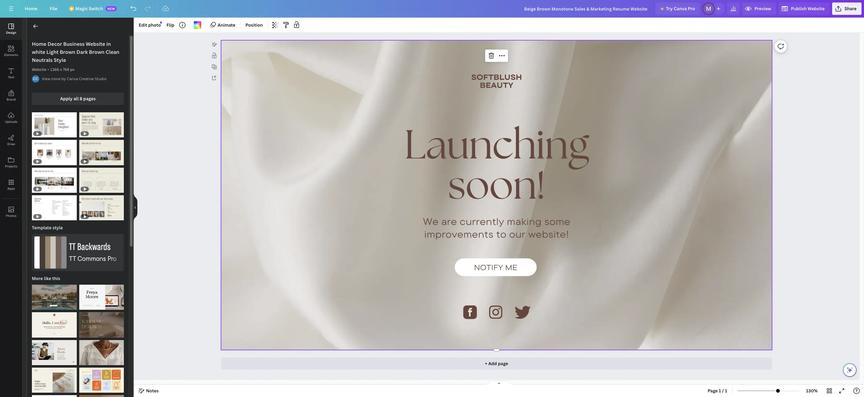 Task type: locate. For each thing, give the bounding box(es) containing it.
2 vertical spatial website
[[32, 67, 46, 72]]

1 up the internal communication website in red  orange  purple  round and friendly style group
[[35, 387, 37, 392]]

home link
[[20, 2, 42, 15]]

+ add page
[[486, 361, 509, 367]]

1 vertical spatial 8
[[43, 304, 45, 309]]

1 vertical spatial 1 of 7
[[35, 387, 45, 392]]

pro right commons at the bottom
[[108, 255, 117, 263]]

768
[[63, 67, 69, 72]]

neutrals
[[32, 57, 53, 64]]

of inside fashion retail website in beige and grey organic warm style group
[[38, 387, 42, 392]]

1 up brand designer portfolio website in beige black bronze warm classic style group
[[35, 304, 37, 309]]

animate button
[[208, 20, 238, 30]]

website!
[[529, 228, 570, 240]]

our
[[510, 228, 526, 240]]

0 vertical spatial pro
[[689, 6, 696, 11]]

of up the internal communication website in red  orange  purple  round and friendly style group
[[38, 387, 42, 392]]

0 horizontal spatial canva
[[67, 76, 78, 82]]

1 up jewelry business website in cream white dark green modern elegance style "group"
[[82, 332, 84, 336]]

2 horizontal spatial 8
[[91, 332, 93, 336]]

1 vertical spatial 1 of 9
[[35, 332, 45, 336]]

1 of 9 up design - graphic design portfolio website in ivory  dark brown  warm neutral classic minimal style 'group'
[[35, 332, 45, 336]]

1 of 8 up brand designer portfolio website in beige black bronze warm classic style group
[[35, 304, 45, 309]]

1 of 9 inside design - graphic design portfolio website in ivory  dark brown  warm neutral classic minimal style 'group'
[[35, 360, 45, 364]]

1 of 7 up internal homepage internal communication website in cream orange pastel blue business hip style group
[[82, 360, 92, 364]]

1 of 7 up the internal communication website in red  orange  purple  round and friendly style group
[[35, 387, 45, 392]]

1 vertical spatial tt
[[69, 255, 76, 263]]

1 inside home decor business website in dark yellow brown cream modern luxe style group
[[82, 332, 84, 336]]

0 horizontal spatial 7
[[43, 387, 45, 392]]

apply
[[60, 96, 73, 102]]

new image
[[160, 22, 162, 24]]

projects button
[[0, 152, 22, 174]]

1 of 9 inside brand designer portfolio website in beige black bronze warm classic style group
[[35, 332, 45, 336]]

2 horizontal spatial website
[[809, 6, 826, 11]]

0 horizontal spatial brown
[[60, 49, 75, 55]]

8 inside home decor business website in dark yellow brown cream modern luxe style group
[[91, 332, 93, 336]]

hide image
[[134, 193, 138, 223]]

try
[[667, 6, 673, 11]]

brown down business
[[60, 49, 75, 55]]

animate
[[218, 22, 236, 28]]

1 of 8 up jewelry business website in cream white dark green modern elegance style "group"
[[82, 332, 93, 336]]

photo
[[148, 22, 161, 28]]

pages
[[83, 96, 96, 102]]

1 vertical spatial canva
[[67, 76, 78, 82]]

0 vertical spatial 8
[[80, 96, 82, 102]]

8
[[80, 96, 82, 102], [43, 304, 45, 309], [91, 332, 93, 336]]

of for home decor business website in dark yellow brown cream modern luxe style group
[[85, 332, 90, 336]]

1 vertical spatial website
[[86, 41, 105, 47]]

page 1 / 1
[[708, 388, 728, 394]]

1 for jewelry business website in cream white dark green modern elegance style "group"
[[82, 360, 84, 364]]

of inside design - graphic design portfolio website in ivory  dark brown  warm neutral classic minimal style 'group'
[[38, 360, 42, 364]]

share button
[[833, 2, 863, 15]]

template style
[[32, 225, 63, 231]]

canva right try
[[674, 6, 688, 11]]

page
[[708, 388, 719, 394]]

of up brand designer portfolio website in beige black bronze warm classic style group
[[38, 304, 42, 309]]

of inside hotels business website in brown white modern elegance style group
[[38, 304, 42, 309]]

pro inside 'tt backwards tt commons pro'
[[108, 255, 117, 263]]

canva assistant image
[[847, 367, 854, 374]]

1 right /
[[726, 388, 728, 394]]

0 horizontal spatial 8
[[43, 304, 45, 309]]

flip
[[167, 22, 174, 28]]

beauty
[[480, 80, 514, 90]]

8 inside hotels business website in brown white modern elegance style group
[[43, 304, 45, 309]]

1 of 7
[[82, 360, 92, 364], [35, 387, 45, 392]]

1 vertical spatial home
[[32, 41, 46, 47]]

home up white
[[32, 41, 46, 47]]

share
[[845, 6, 858, 11]]

0 horizontal spatial website
[[32, 67, 46, 72]]

0 vertical spatial home
[[25, 6, 37, 11]]

7 for jewelry business website in cream white dark green modern elegance style "group"
[[91, 360, 92, 364]]

8 for home decor business website in dark yellow brown cream modern luxe style group
[[91, 332, 93, 336]]

9 for 1 of 7
[[43, 360, 45, 364]]

1 vertical spatial 7
[[43, 387, 45, 392]]

7 inside jewelry business website in cream white dark green modern elegance style "group"
[[91, 360, 92, 364]]

light
[[46, 49, 59, 55]]

1 inside design - graphic design portfolio website in ivory  dark brown  warm neutral classic minimal style 'group'
[[35, 360, 37, 364]]

website inside dropdown button
[[809, 6, 826, 11]]

design - branding portfolio website in white  grey  black  light classic minimal style group
[[79, 281, 124, 310]]

of inside home decor business website in dark yellow brown cream modern luxe style group
[[85, 332, 90, 336]]

8 up brand designer portfolio website in beige black bronze warm classic style group
[[43, 304, 45, 309]]

try canva pro button
[[656, 2, 701, 15]]

clean
[[106, 49, 120, 55]]

business
[[63, 41, 85, 47]]

0 vertical spatial canva
[[674, 6, 688, 11]]

draw
[[7, 142, 15, 146]]

1 of 9 up fashion retail website in beige and grey organic warm style group
[[35, 360, 45, 364]]

1 horizontal spatial 8
[[80, 96, 82, 102]]

home for home
[[25, 6, 37, 11]]

1 horizontal spatial 1 of 8
[[82, 332, 93, 336]]

1 horizontal spatial 7
[[91, 360, 92, 364]]

7 inside fashion retail website in beige and grey organic warm style group
[[43, 387, 45, 392]]

file
[[50, 6, 57, 11]]

of for fashion retail website in beige and grey organic warm style group
[[38, 387, 42, 392]]

website left in in the left top of the page
[[86, 41, 105, 47]]

9 inside design - graphic design portfolio website in ivory  dark brown  warm neutral classic minimal style 'group'
[[43, 360, 45, 364]]

8 right all
[[80, 96, 82, 102]]

home
[[25, 6, 37, 11], [32, 41, 46, 47]]

7
[[91, 360, 92, 364], [43, 387, 45, 392]]

1 of 8 inside home decor business website in dark yellow brown cream modern luxe style group
[[82, 332, 93, 336]]

of up fashion retail website in beige and grey organic warm style group
[[38, 360, 42, 364]]

1 of 9
[[82, 304, 93, 309], [35, 332, 45, 336], [35, 360, 45, 364]]

canva right by
[[67, 76, 78, 82]]

elements
[[4, 53, 18, 57]]

home decor business website in white light brown dark brown clean neutrals style element
[[32, 112, 77, 138], [79, 112, 124, 138], [32, 140, 77, 165], [79, 140, 124, 165], [32, 168, 77, 193], [79, 168, 124, 193], [32, 196, 77, 221], [79, 196, 124, 221]]

health and wellness retail website in brown and light yellow organic warm style group
[[79, 392, 124, 398]]

pro right try
[[689, 6, 696, 11]]

1 of 7 inside jewelry business website in cream white dark green modern elegance style "group"
[[82, 360, 92, 364]]

1 horizontal spatial canva
[[674, 6, 688, 11]]

1 left /
[[720, 388, 722, 394]]

home for home decor business website in white light brown dark brown clean neutrals style
[[32, 41, 46, 47]]

2 vertical spatial 8
[[91, 332, 93, 336]]

preview button
[[743, 2, 777, 15]]

2 vertical spatial 1 of 9
[[35, 360, 45, 364]]

all
[[74, 96, 79, 102]]

1 horizontal spatial website
[[86, 41, 105, 47]]

1 horizontal spatial 1 of 7
[[82, 360, 92, 364]]

0 vertical spatial 1 of 8
[[35, 304, 45, 309]]

1 horizontal spatial pro
[[689, 6, 696, 11]]

website right publish
[[809, 6, 826, 11]]

making
[[507, 216, 542, 228]]

0 vertical spatial 1 of 9
[[82, 304, 93, 309]]

design
[[6, 30, 16, 35]]

of up jewelry business website in cream white dark green modern elegance style "group"
[[85, 332, 90, 336]]

0 vertical spatial 9
[[91, 304, 93, 309]]

like
[[44, 276, 51, 282]]

of for design - branding portfolio website in white  grey  black  light classic minimal style group
[[85, 304, 90, 309]]

1 up design - graphic design portfolio website in ivory  dark brown  warm neutral classic minimal style 'group'
[[35, 332, 37, 336]]

style
[[54, 57, 66, 64]]

1 inside hotels business website in brown white modern elegance style group
[[35, 304, 37, 309]]

0 horizontal spatial 1 of 7
[[35, 387, 45, 392]]

home left file at the top left
[[25, 6, 37, 11]]

1 vertical spatial 9
[[43, 332, 45, 336]]

magic
[[75, 6, 88, 11]]

7 up the internal communication website in red  orange  purple  round and friendly style group
[[43, 387, 45, 392]]

tt left the backwards
[[69, 243, 75, 253]]

1 inside fashion retail website in beige and grey organic warm style group
[[35, 387, 37, 392]]

1 of 8 inside hotels business website in brown white modern elegance style group
[[35, 304, 45, 309]]

of
[[38, 304, 42, 309], [85, 304, 90, 309], [38, 332, 42, 336], [85, 332, 90, 336], [38, 360, 42, 364], [85, 360, 90, 364], [38, 387, 42, 392]]

1366 x 768 px
[[50, 67, 74, 72]]

currently
[[460, 216, 505, 228]]

1 inside design - branding portfolio website in white  grey  black  light classic minimal style group
[[82, 304, 84, 309]]

0 horizontal spatial pro
[[108, 255, 117, 263]]

more like this
[[32, 276, 60, 282]]

0 vertical spatial website
[[809, 6, 826, 11]]

file button
[[45, 2, 62, 15]]

9 up design - graphic design portfolio website in ivory  dark brown  warm neutral classic minimal style 'group'
[[43, 332, 45, 336]]

1 up fashion retail website in beige and grey organic warm style group
[[35, 360, 37, 364]]

1 inside jewelry business website in cream white dark green modern elegance style "group"
[[82, 360, 84, 364]]

0 vertical spatial 7
[[91, 360, 92, 364]]

9 up fashion retail website in beige and grey organic warm style group
[[43, 360, 45, 364]]

of up internal homepage internal communication website in cream orange pastel blue business hip style group
[[85, 360, 90, 364]]

1 vertical spatial 1 of 8
[[82, 332, 93, 336]]

website down neutrals
[[32, 67, 46, 72]]

position
[[246, 22, 263, 28]]

of inside design - branding portfolio website in white  grey  black  light classic minimal style group
[[85, 304, 90, 309]]

9 inside brand designer portfolio website in beige black bronze warm classic style group
[[43, 332, 45, 336]]

1 for hotels business website in brown white modern elegance style group
[[35, 304, 37, 309]]

canva
[[674, 6, 688, 11], [67, 76, 78, 82]]

of up design - graphic design portfolio website in ivory  dark brown  warm neutral classic minimal style 'group'
[[38, 332, 42, 336]]

7 up internal homepage internal communication website in cream orange pastel blue business hip style group
[[91, 360, 92, 364]]

brown
[[60, 49, 75, 55], [89, 49, 105, 55]]

view
[[42, 76, 50, 82]]

home inside main menu bar
[[25, 6, 37, 11]]

edit photo button
[[136, 20, 164, 30]]

9 up home decor business website in dark yellow brown cream modern luxe style group
[[91, 304, 93, 309]]

view more by canva creative studio
[[42, 76, 107, 82]]

publish website button
[[779, 2, 831, 15]]

0 vertical spatial tt
[[69, 243, 75, 253]]

tt left commons at the bottom
[[69, 255, 76, 263]]

1 up home decor business website in dark yellow brown cream modern luxe style group
[[82, 304, 84, 309]]

are
[[442, 216, 457, 228]]

of for brand designer portfolio website in beige black bronze warm classic style group
[[38, 332, 42, 336]]

0 horizontal spatial 1 of 8
[[35, 304, 45, 309]]

7 for fashion retail website in beige and grey organic warm style group
[[43, 387, 45, 392]]

brown right dark
[[89, 49, 105, 55]]

home inside home decor business website in white light brown dark brown clean neutrals style
[[32, 41, 46, 47]]

8 up jewelry business website in cream white dark green modern elegance style "group"
[[91, 332, 93, 336]]

pro
[[689, 6, 696, 11], [108, 255, 117, 263]]

tt
[[69, 243, 75, 253], [69, 255, 76, 263]]

1 horizontal spatial brown
[[89, 49, 105, 55]]

0 vertical spatial 1 of 7
[[82, 360, 92, 364]]

of up home decor business website in dark yellow brown cream modern luxe style group
[[85, 304, 90, 309]]

1 of 7 inside fashion retail website in beige and grey organic warm style group
[[35, 387, 45, 392]]

9 for 1 of 8
[[43, 332, 45, 336]]

page
[[498, 361, 509, 367]]

improvements
[[425, 228, 494, 240]]

1 up internal homepage internal communication website in cream orange pastel blue business hip style group
[[82, 360, 84, 364]]

notify
[[474, 263, 504, 272]]

1 vertical spatial pro
[[108, 255, 117, 263]]

2 vertical spatial 9
[[43, 360, 45, 364]]

of inside brand designer portfolio website in beige black bronze warm classic style group
[[38, 332, 42, 336]]

1 of 9 for 1 of 7
[[35, 360, 45, 364]]

of inside jewelry business website in cream white dark green modern elegance style "group"
[[85, 360, 90, 364]]

style
[[53, 225, 63, 231]]

edit
[[139, 22, 147, 28]]

1 inside brand designer portfolio website in beige black bronze warm classic style group
[[35, 332, 37, 336]]

notes button
[[136, 386, 161, 396]]

launching
[[405, 122, 589, 168]]

of for hotels business website in brown white modern elegance style group
[[38, 304, 42, 309]]

elements button
[[0, 40, 22, 62]]

1 of 9 up home decor business website in dark yellow brown cream modern luxe style group
[[82, 304, 93, 309]]

notes
[[146, 388, 159, 394]]

/
[[723, 388, 725, 394]]



Task type: vqa. For each thing, say whether or not it's contained in the screenshot.
"Pro" within the TT Backwards TT Commons Pro
yes



Task type: describe. For each thing, give the bounding box(es) containing it.
uploads
[[5, 120, 17, 124]]

8 for hotels business website in brown white modern elegance style group
[[43, 304, 45, 309]]

1 for fashion retail website in beige and grey organic warm style group
[[35, 387, 37, 392]]

in
[[106, 41, 111, 47]]

me
[[506, 263, 518, 272]]

by
[[61, 76, 66, 82]]

softblush beauty
[[472, 72, 522, 90]]

photos
[[6, 214, 16, 218]]

show pages image
[[485, 381, 514, 386]]

1 of 9 for 1 of 8
[[35, 332, 45, 336]]

1 of 9 inside design - branding portfolio website in white  grey  black  light classic minimal style group
[[82, 304, 93, 309]]

canva creative studio element
[[32, 75, 39, 83]]

1 brown from the left
[[60, 49, 75, 55]]

creative
[[79, 76, 94, 82]]

fashion retail website in beige and grey organic warm style group
[[32, 364, 77, 393]]

home decor business website in white light brown dark brown clean neutrals style
[[32, 41, 120, 64]]

publish website
[[792, 6, 826, 11]]

soon!
[[448, 163, 545, 208]]

try canva pro
[[667, 6, 696, 11]]

9 inside design - branding portfolio website in white  grey  black  light classic minimal style group
[[91, 304, 93, 309]]

we are currently making some improvements to our website!
[[423, 216, 571, 240]]

design button
[[0, 18, 22, 40]]

view more by canva creative studio button
[[42, 76, 107, 82]]

publish
[[792, 6, 808, 11]]

1 for brand designer portfolio website in beige black bronze warm classic style group
[[35, 332, 37, 336]]

jewelry business website in cream white dark green modern elegance style group
[[79, 337, 124, 366]]

website inside home decor business website in white light brown dark brown clean neutrals style
[[86, 41, 105, 47]]

side panel tab list
[[0, 18, 22, 223]]

apply all 8 pages
[[60, 96, 96, 102]]

2 tt from the top
[[69, 255, 76, 263]]

main menu bar
[[0, 0, 865, 18]]

draw button
[[0, 129, 22, 152]]

preview
[[755, 6, 772, 11]]

text
[[8, 75, 14, 79]]

internal communication website in red  orange  purple  round and friendly style group
[[32, 392, 77, 398]]

position button
[[243, 20, 266, 30]]

of for design - graphic design portfolio website in ivory  dark brown  warm neutral classic minimal style 'group'
[[38, 360, 42, 364]]

uploads button
[[0, 107, 22, 129]]

no color image
[[194, 21, 201, 29]]

switch
[[89, 6, 103, 11]]

2 brown from the left
[[89, 49, 105, 55]]

8 inside button
[[80, 96, 82, 102]]

130%
[[807, 388, 819, 394]]

1 tt from the top
[[69, 243, 75, 253]]

new
[[107, 7, 115, 11]]

backwards
[[77, 243, 111, 253]]

more
[[32, 276, 43, 282]]

this
[[52, 276, 60, 282]]

magic switch
[[75, 6, 103, 11]]

canva creative studio image
[[32, 75, 39, 83]]

brand designer portfolio website in beige black bronze warm classic style group
[[32, 309, 77, 338]]

to
[[497, 228, 507, 240]]

internal communication website in red  orange  purple  round and friendly style image
[[32, 396, 77, 398]]

edit photo
[[139, 22, 161, 28]]

1 for design - branding portfolio website in white  grey  black  light classic minimal style group
[[82, 304, 84, 309]]

more
[[51, 76, 61, 82]]

commons
[[78, 255, 106, 263]]

notify me
[[474, 263, 518, 272]]

home decor business website in dark yellow brown cream modern luxe style group
[[79, 309, 124, 338]]

internal homepage internal communication website in cream orange pastel blue business hip style image
[[79, 368, 124, 393]]

1 of 7 for jewelry business website in cream white dark green modern elegance style "group"
[[82, 360, 92, 364]]

tt backwards tt commons pro
[[69, 243, 117, 263]]

template
[[32, 225, 52, 231]]

1 of 8 for hotels business website in brown white modern elegance style group
[[35, 304, 45, 309]]

1 of 7 for fashion retail website in beige and grey organic warm style group
[[35, 387, 45, 392]]

dark
[[77, 49, 88, 55]]

x
[[60, 67, 62, 72]]

photos button
[[0, 201, 22, 223]]

add
[[489, 361, 497, 367]]

hotels business website in brown white modern elegance style group
[[32, 281, 77, 310]]

projects
[[5, 164, 17, 169]]

1 for home decor business website in dark yellow brown cream modern luxe style group
[[82, 332, 84, 336]]

some
[[545, 216, 571, 228]]

apps
[[7, 187, 15, 191]]

1 of 8 for home decor business website in dark yellow brown cream modern luxe style group
[[82, 332, 93, 336]]

pro inside button
[[689, 6, 696, 11]]

Design title text field
[[520, 2, 654, 15]]

decor
[[48, 41, 62, 47]]

+ add page button
[[221, 358, 773, 370]]

130% button
[[803, 386, 823, 396]]

1366
[[50, 67, 59, 72]]

px
[[70, 67, 74, 72]]

studio
[[95, 76, 107, 82]]

flip button
[[164, 20, 177, 30]]

we
[[423, 216, 439, 228]]

design - graphic design portfolio website in ivory  dark brown  warm neutral classic minimal style group
[[32, 337, 77, 366]]

apps button
[[0, 174, 22, 196]]

apply all 8 pages button
[[32, 93, 124, 105]]

+
[[486, 361, 488, 367]]

of for jewelry business website in cream white dark green modern elegance style "group"
[[85, 360, 90, 364]]

canva inside main menu bar
[[674, 6, 688, 11]]

1 for design - graphic design portfolio website in ivory  dark brown  warm neutral classic minimal style 'group'
[[35, 360, 37, 364]]

internal homepage internal communication website in cream orange pastel blue business hip style group
[[79, 364, 124, 393]]

brand button
[[0, 85, 22, 107]]

brand
[[7, 97, 16, 102]]



